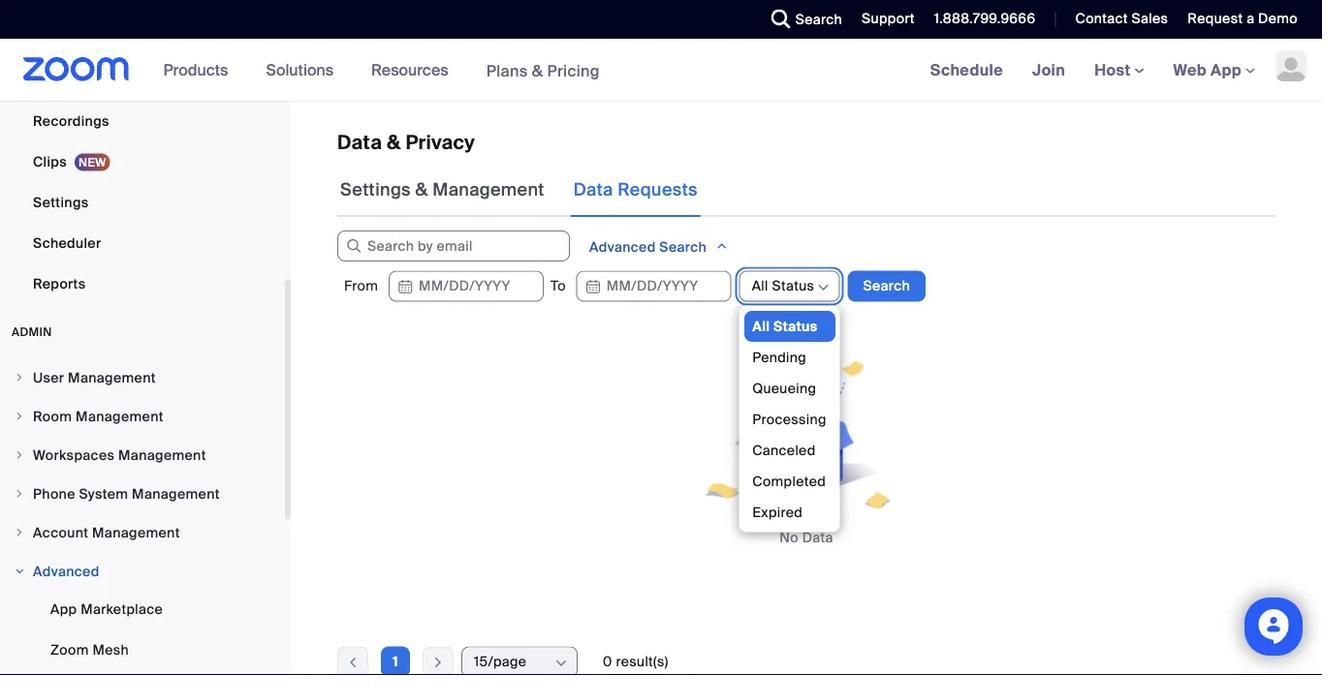 Task type: vqa. For each thing, say whether or not it's contained in the screenshot.
Canceled
yes



Task type: describe. For each thing, give the bounding box(es) containing it.
web
[[1173, 60, 1207, 80]]

management inside phone system management menu item
[[132, 485, 220, 503]]

right image
[[14, 450, 25, 461]]

no
[[780, 529, 799, 547]]

user
[[33, 369, 64, 387]]

room
[[33, 408, 72, 426]]

management for room management
[[76, 408, 164, 426]]

1 all status from the top
[[752, 277, 815, 295]]

settings & management
[[340, 179, 544, 201]]

right image for account
[[14, 527, 25, 539]]

host
[[1094, 60, 1135, 80]]

plans
[[486, 60, 528, 81]]

settings for settings
[[33, 193, 89, 211]]

user management menu item
[[0, 360, 285, 396]]

schedule link
[[916, 39, 1018, 101]]

workspaces management menu item
[[0, 437, 285, 474]]

room management
[[33, 408, 164, 426]]

schedule
[[930, 60, 1003, 80]]

reports link
[[0, 265, 285, 303]]

scheduler
[[33, 234, 101, 252]]

data for data requests
[[574, 179, 613, 201]]

data & privacy
[[337, 130, 475, 155]]

& for pricing
[[532, 60, 543, 81]]

data requests
[[574, 179, 698, 201]]

recordings
[[33, 112, 109, 130]]

15/page button
[[474, 648, 552, 676]]

0 vertical spatial search button
[[757, 0, 847, 39]]

join link
[[1018, 39, 1080, 101]]

date picker text field for to
[[576, 271, 731, 302]]

& for privacy
[[387, 130, 401, 155]]

advanced for advanced
[[33, 563, 100, 581]]

settings link
[[0, 183, 285, 222]]

app marketplace
[[50, 600, 163, 618]]

from
[[344, 276, 382, 294]]

up image
[[715, 236, 729, 256]]

completed
[[752, 472, 825, 490]]

web app button
[[1173, 60, 1255, 80]]

mesh
[[92, 641, 129, 659]]

right image for user
[[14, 372, 25, 384]]

advanced menu
[[0, 590, 285, 676]]

admin
[[12, 325, 52, 340]]

right image inside advanced menu item
[[14, 566, 25, 578]]

next page image
[[424, 654, 453, 671]]

1
[[393, 653, 398, 671]]

previous page image
[[338, 654, 367, 671]]

settings & management tab
[[337, 163, 547, 217]]

list box containing all status
[[744, 311, 835, 559]]

advanced for advanced search
[[589, 238, 656, 256]]

request
[[1188, 10, 1243, 28]]

show options image
[[553, 656, 569, 671]]

status inside popup button
[[772, 277, 815, 295]]

solutions button
[[266, 39, 342, 101]]

solutions
[[266, 60, 334, 80]]

contact
[[1075, 10, 1128, 28]]

reports
[[33, 275, 86, 293]]

support
[[862, 10, 915, 28]]

clips
[[33, 153, 67, 171]]

hide options image
[[816, 280, 831, 295]]

Search by email text field
[[337, 231, 570, 262]]

& for management
[[415, 179, 428, 201]]

data for data & privacy
[[337, 130, 382, 155]]

app inside the meetings navigation
[[1211, 60, 1242, 80]]

2 all from the top
[[752, 317, 769, 335]]

room management menu item
[[0, 398, 285, 435]]

no data
[[780, 529, 833, 547]]

personal menu menu
[[0, 0, 285, 305]]

processing
[[752, 410, 826, 428]]

banner containing products
[[0, 39, 1322, 102]]

1 button
[[381, 647, 410, 676]]

product information navigation
[[149, 39, 614, 102]]

zoom logo image
[[23, 57, 130, 81]]

products button
[[163, 39, 237, 101]]

contact sales
[[1075, 10, 1168, 28]]

settings for settings & management
[[340, 179, 411, 201]]

host button
[[1094, 60, 1144, 80]]

profile picture image
[[1276, 50, 1307, 81]]

pending
[[752, 348, 806, 366]]



Task type: locate. For each thing, give the bounding box(es) containing it.
workspaces management
[[33, 446, 206, 464]]

2 vertical spatial search
[[863, 277, 910, 295]]

web app
[[1173, 60, 1242, 80]]

1.888.799.9666
[[934, 10, 1036, 28]]

& left privacy
[[387, 130, 401, 155]]

right image for phone
[[14, 489, 25, 500]]

management up room management
[[68, 369, 156, 387]]

1 vertical spatial data
[[574, 179, 613, 201]]

0 vertical spatial advanced
[[589, 238, 656, 256]]

management down phone system management menu item
[[92, 524, 180, 542]]

all status up pending
[[752, 317, 817, 335]]

account management menu item
[[0, 515, 285, 552]]

search button
[[757, 0, 847, 39], [848, 271, 926, 302]]

data left requests
[[574, 179, 613, 201]]

date picker text field for from
[[389, 271, 544, 302]]

clips link
[[0, 142, 285, 181]]

& inside tab
[[415, 179, 428, 201]]

1 horizontal spatial date picker text field
[[576, 271, 731, 302]]

management inside the 'account management' menu item
[[92, 524, 180, 542]]

0 horizontal spatial search
[[659, 238, 707, 256]]

right image
[[14, 372, 25, 384], [14, 411, 25, 423], [14, 489, 25, 500], [14, 527, 25, 539], [14, 566, 25, 578]]

settings inside tab
[[340, 179, 411, 201]]

expired
[[752, 503, 802, 521]]

data
[[337, 130, 382, 155], [574, 179, 613, 201], [802, 529, 833, 547]]

& inside product information navigation
[[532, 60, 543, 81]]

5 right image from the top
[[14, 566, 25, 578]]

management down workspaces management menu item
[[132, 485, 220, 503]]

list box
[[744, 311, 835, 559]]

0
[[603, 653, 612, 671]]

app inside 'advanced' menu
[[50, 600, 77, 618]]

1 vertical spatial search button
[[848, 271, 926, 302]]

status
[[772, 277, 815, 295], [773, 317, 817, 335]]

app marketplace link
[[0, 590, 285, 629]]

request a demo
[[1188, 10, 1298, 28]]

to
[[550, 276, 570, 294]]

data requests tab
[[571, 163, 701, 217]]

data inside the data requests tab
[[574, 179, 613, 201]]

1 vertical spatial status
[[773, 317, 817, 335]]

settings inside personal menu menu
[[33, 193, 89, 211]]

marketplace
[[81, 600, 163, 618]]

management inside settings & management tab
[[433, 179, 544, 201]]

& right plans
[[532, 60, 543, 81]]

0 result(s)
[[603, 653, 668, 671]]

2 vertical spatial &
[[415, 179, 428, 201]]

search button right hide options 'image'
[[848, 271, 926, 302]]

requests
[[618, 179, 698, 201]]

management inside workspaces management menu item
[[118, 446, 206, 464]]

2 horizontal spatial search
[[863, 277, 910, 295]]

right image inside the 'account management' menu item
[[14, 527, 25, 539]]

result(s)
[[616, 653, 668, 671]]

advanced inside advanced search dropdown button
[[589, 238, 656, 256]]

products
[[163, 60, 228, 80]]

right image for room
[[14, 411, 25, 423]]

workspaces
[[33, 446, 115, 464]]

1 vertical spatial &
[[387, 130, 401, 155]]

search left up icon
[[659, 238, 707, 256]]

2 right image from the top
[[14, 411, 25, 423]]

user management
[[33, 369, 156, 387]]

account management
[[33, 524, 180, 542]]

status left hide options 'image'
[[772, 277, 815, 295]]

search left support
[[796, 10, 842, 28]]

support link
[[847, 0, 920, 39], [862, 10, 915, 28]]

2 vertical spatial data
[[802, 529, 833, 547]]

Date Picker text field
[[389, 271, 544, 302], [576, 271, 731, 302]]

0 horizontal spatial date picker text field
[[389, 271, 544, 302]]

0 vertical spatial all status
[[752, 277, 815, 295]]

phone system management
[[33, 485, 220, 503]]

all status
[[752, 277, 815, 295], [752, 317, 817, 335]]

0 vertical spatial status
[[772, 277, 815, 295]]

1 horizontal spatial advanced
[[589, 238, 656, 256]]

1.888.799.9666 button up the "schedule"
[[920, 0, 1040, 39]]

app
[[1211, 60, 1242, 80], [50, 600, 77, 618]]

zoom mesh link
[[0, 631, 285, 670]]

1 vertical spatial all
[[752, 317, 769, 335]]

contact sales link
[[1061, 0, 1173, 39], [1075, 10, 1168, 28]]

right image inside room management menu item
[[14, 411, 25, 423]]

15/page
[[474, 653, 527, 671]]

banner
[[0, 39, 1322, 102]]

all status left hide options 'image'
[[752, 277, 815, 295]]

plans & pricing link
[[486, 60, 600, 81], [486, 60, 600, 81]]

system
[[79, 485, 128, 503]]

advanced down account
[[33, 563, 100, 581]]

management
[[433, 179, 544, 201], [68, 369, 156, 387], [76, 408, 164, 426], [118, 446, 206, 464], [132, 485, 220, 503], [92, 524, 180, 542]]

demo
[[1258, 10, 1298, 28]]

search
[[796, 10, 842, 28], [659, 238, 707, 256], [863, 277, 910, 295]]

advanced search button
[[574, 231, 744, 263]]

date picker text field down advanced search
[[576, 271, 731, 302]]

status up pending
[[773, 317, 817, 335]]

2 all status from the top
[[752, 317, 817, 335]]

1 all from the top
[[752, 277, 768, 295]]

all inside all status popup button
[[752, 277, 768, 295]]

2 horizontal spatial &
[[532, 60, 543, 81]]

settings down data & privacy
[[340, 179, 411, 201]]

0 vertical spatial app
[[1211, 60, 1242, 80]]

2 date picker text field from the left
[[576, 271, 731, 302]]

management up workspaces management
[[76, 408, 164, 426]]

admin menu menu
[[0, 360, 285, 676]]

privacy
[[406, 130, 475, 155]]

pricing
[[547, 60, 600, 81]]

0 horizontal spatial settings
[[33, 193, 89, 211]]

all left hide options 'image'
[[752, 277, 768, 295]]

0 horizontal spatial app
[[50, 600, 77, 618]]

1.888.799.9666 button up schedule link
[[934, 10, 1036, 28]]

search inside dropdown button
[[659, 238, 707, 256]]

join
[[1032, 60, 1065, 80]]

1 horizontal spatial &
[[415, 179, 428, 201]]

management up search by email text box
[[433, 179, 544, 201]]

a
[[1247, 10, 1255, 28]]

management down room management menu item on the left
[[118, 446, 206, 464]]

1.888.799.9666 button
[[920, 0, 1040, 39], [934, 10, 1036, 28]]

advanced search
[[589, 238, 710, 256]]

management for user management
[[68, 369, 156, 387]]

all status button
[[752, 272, 815, 301]]

right image inside phone system management menu item
[[14, 489, 25, 500]]

phone
[[33, 485, 75, 503]]

advanced down the data requests
[[589, 238, 656, 256]]

request a demo link
[[1173, 0, 1322, 39], [1188, 10, 1298, 28]]

all
[[752, 277, 768, 295], [752, 317, 769, 335]]

resources button
[[371, 39, 457, 101]]

1 vertical spatial app
[[50, 600, 77, 618]]

search button left support
[[757, 0, 847, 39]]

data down product information navigation
[[337, 130, 382, 155]]

advanced inside advanced menu item
[[33, 563, 100, 581]]

management inside room management menu item
[[76, 408, 164, 426]]

canceled
[[752, 441, 815, 459]]

all up pending
[[752, 317, 769, 335]]

1 horizontal spatial search
[[796, 10, 842, 28]]

0 vertical spatial search
[[796, 10, 842, 28]]

queueing
[[752, 379, 816, 397]]

zoom mesh
[[50, 641, 129, 659]]

4 right image from the top
[[14, 527, 25, 539]]

right image inside user management menu item
[[14, 372, 25, 384]]

1 date picker text field from the left
[[389, 271, 544, 302]]

1 vertical spatial search
[[659, 238, 707, 256]]

resources
[[371, 60, 448, 80]]

app right web
[[1211, 60, 1242, 80]]

3 right image from the top
[[14, 489, 25, 500]]

settings up scheduler
[[33, 193, 89, 211]]

data right no
[[802, 529, 833, 547]]

tabs of privacy page tab list
[[337, 163, 701, 217]]

zoom
[[50, 641, 89, 659]]

recordings link
[[0, 102, 285, 141]]

0 vertical spatial data
[[337, 130, 382, 155]]

0 vertical spatial &
[[532, 60, 543, 81]]

1 horizontal spatial data
[[574, 179, 613, 201]]

advanced menu item
[[0, 553, 285, 590]]

1 horizontal spatial settings
[[340, 179, 411, 201]]

management inside user management menu item
[[68, 369, 156, 387]]

meetings navigation
[[916, 39, 1322, 102]]

app up zoom
[[50, 600, 77, 618]]

advanced
[[589, 238, 656, 256], [33, 563, 100, 581]]

date picker text field down search by email text box
[[389, 271, 544, 302]]

search right hide options 'image'
[[863, 277, 910, 295]]

&
[[532, 60, 543, 81], [387, 130, 401, 155], [415, 179, 428, 201]]

1 horizontal spatial app
[[1211, 60, 1242, 80]]

0 horizontal spatial advanced
[[33, 563, 100, 581]]

settings
[[340, 179, 411, 201], [33, 193, 89, 211]]

1 vertical spatial all status
[[752, 317, 817, 335]]

0 horizontal spatial &
[[387, 130, 401, 155]]

management for workspaces management
[[118, 446, 206, 464]]

phone system management menu item
[[0, 476, 285, 513]]

0 horizontal spatial data
[[337, 130, 382, 155]]

0 vertical spatial all
[[752, 277, 768, 295]]

side navigation navigation
[[0, 0, 291, 676]]

account
[[33, 524, 88, 542]]

2 horizontal spatial data
[[802, 529, 833, 547]]

sales
[[1132, 10, 1168, 28]]

1 right image from the top
[[14, 372, 25, 384]]

1 vertical spatial advanced
[[33, 563, 100, 581]]

scheduler link
[[0, 224, 285, 263]]

& down data & privacy
[[415, 179, 428, 201]]

management for account management
[[92, 524, 180, 542]]

plans & pricing
[[486, 60, 600, 81]]



